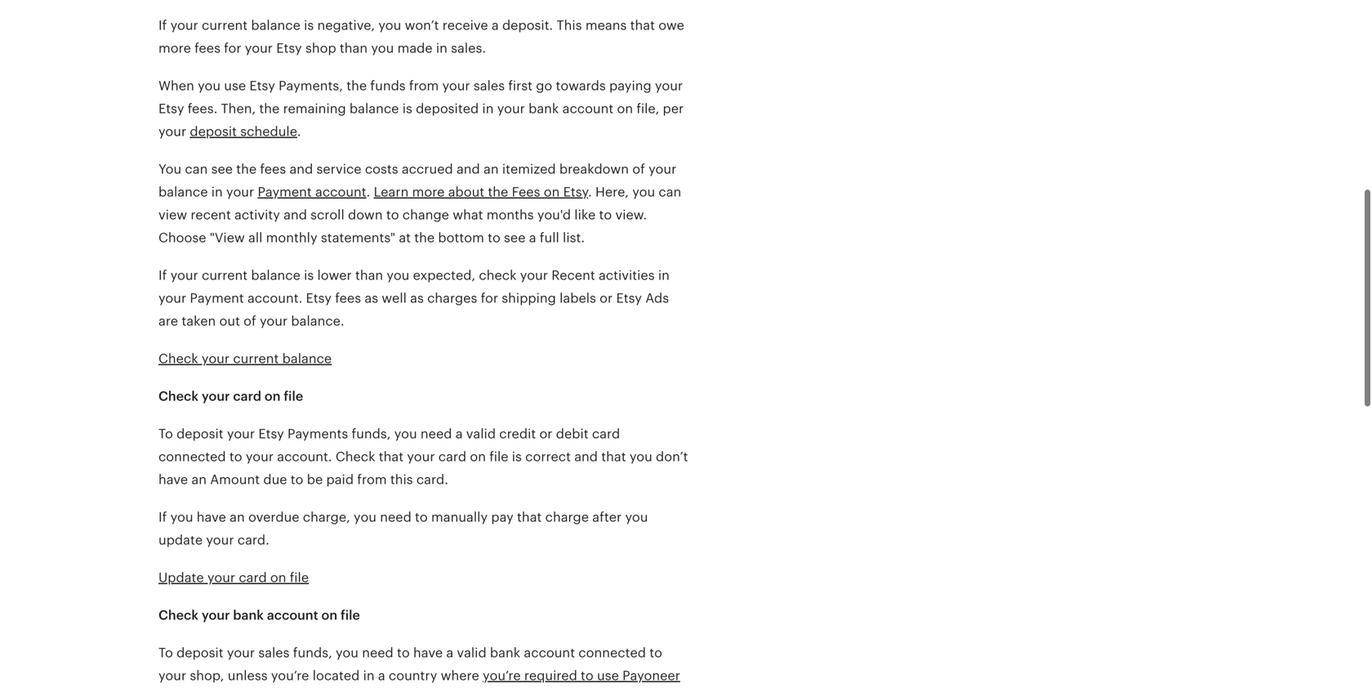 Task type: describe. For each thing, give the bounding box(es) containing it.
accept
[[175, 691, 218, 692]]

receive
[[443, 18, 488, 33]]

card right debit
[[592, 427, 620, 441]]

and up payment account link
[[290, 162, 313, 176]]

sales.
[[451, 41, 486, 56]]

bottom
[[438, 230, 484, 245]]

pay
[[491, 510, 514, 525]]

update your card on file
[[159, 570, 309, 585]]

due
[[263, 472, 287, 487]]

your down choose
[[170, 268, 198, 283]]

means
[[586, 18, 627, 33]]

the left funds
[[347, 78, 367, 93]]

credit
[[499, 427, 536, 441]]

to up payoneer
[[650, 645, 663, 660]]

you left don't
[[630, 449, 653, 464]]

need for a
[[421, 427, 452, 441]]

payments,
[[279, 78, 343, 93]]

remaining
[[283, 101, 346, 116]]

to right required
[[581, 668, 594, 683]]

"view
[[210, 230, 245, 245]]

file inside to deposit your etsy payments funds, you need a valid credit or debit card connected to your account. check that your card on file is correct and that you don't have an amount due to be paid from this card.
[[490, 449, 509, 464]]

your right 'update'
[[207, 570, 235, 585]]

check for check your card on file
[[159, 389, 199, 404]]

to for to deposit your etsy payments funds, you need a valid credit or debit card connected to your account. check that your card on file is correct and that you don't have an amount due to be paid from this card.
[[159, 427, 173, 441]]

manually
[[431, 510, 488, 525]]

can inside the you can see the fees and service costs accrued and an itemized breakdown of your balance in your
[[185, 162, 208, 176]]

card up manually
[[439, 449, 467, 464]]

that up this
[[379, 449, 404, 464]]

country
[[389, 668, 437, 683]]

have inside to deposit your etsy payments funds, you need a valid credit or debit card connected to your account. check that your card on file is correct and that you don't have an amount due to be paid from this card.
[[159, 472, 188, 487]]

located
[[313, 668, 360, 683]]

recent
[[552, 268, 595, 283]]

balance for if your current balance is lower than you expected, check your recent activities in your payment account. etsy fees as well as charges for shipping labels or etsy ads are taken out of your balance.
[[251, 268, 301, 283]]

here,
[[596, 185, 629, 199]]

etsy up balance.
[[306, 291, 332, 306]]

2 vertical spatial current
[[233, 351, 279, 366]]

you left the made
[[371, 41, 394, 56]]

be
[[307, 472, 323, 487]]

balance for check your current balance
[[282, 351, 332, 366]]

statements"
[[321, 230, 396, 245]]

you're required to use payoneer to accept deposits link
[[159, 668, 681, 692]]

in inside when you use etsy payments, the funds from your sales first go towards paying your etsy fees. then, the remaining balance is deposited in your bank account on file, per your
[[482, 101, 494, 116]]

use inside when you use etsy payments, the funds from your sales first go towards paying your etsy fees. then, the remaining balance is deposited in your bank account on file, per your
[[224, 78, 246, 93]]

have inside if you have an overdue charge, you need to manually pay that charge after you update your card.
[[197, 510, 226, 525]]

see inside the you can see the fees and service costs accrued and an itemized breakdown of your balance in your
[[211, 162, 233, 176]]

owe
[[659, 18, 685, 33]]

to up country
[[397, 645, 410, 660]]

taken
[[182, 314, 216, 328]]

if your current balance is lower than you expected, check your recent activities in your payment account. etsy fees as well as charges for shipping labels or etsy ads are taken out of your balance.
[[159, 268, 670, 328]]

debit
[[556, 427, 589, 441]]

and up about at the top
[[457, 162, 480, 176]]

your up "deposited"
[[442, 78, 470, 93]]

this
[[390, 472, 413, 487]]

etsy up then,
[[250, 78, 275, 93]]

the up months
[[488, 185, 508, 199]]

update
[[159, 533, 203, 547]]

lower
[[317, 268, 352, 283]]

to left accept
[[159, 691, 171, 692]]

won't
[[405, 18, 439, 33]]

balance inside the you can see the fees and service costs accrued and an itemized breakdown of your balance in your
[[159, 185, 208, 199]]

your down check your card on file
[[227, 427, 255, 441]]

correct
[[525, 449, 571, 464]]

check inside to deposit your etsy payments funds, you need a valid credit or debit card connected to your account. check that your card on file is correct and that you don't have an amount due to be paid from this card.
[[336, 449, 375, 464]]

the inside the you can see the fees and service costs accrued and an itemized breakdown of your balance in your
[[236, 162, 257, 176]]

then,
[[221, 101, 256, 116]]

you up this
[[394, 427, 417, 441]]

deposit schedule link
[[190, 124, 297, 139]]

check your bank account on file
[[159, 608, 360, 623]]

you can see the fees and service costs accrued and an itemized breakdown of your balance in your
[[159, 162, 677, 199]]

from inside to deposit your etsy payments funds, you need a valid credit or debit card connected to your account. check that your card on file is correct and that you don't have an amount due to be paid from this card.
[[357, 472, 387, 487]]

your up unless
[[227, 645, 255, 660]]

expected,
[[413, 268, 476, 283]]

file up check your bank account on file
[[290, 570, 309, 585]]

charge,
[[303, 510, 350, 525]]

account inside when you use etsy payments, the funds from your sales first go towards paying your etsy fees. then, the remaining balance is deposited in your bank account on file, per your
[[563, 101, 614, 116]]

than inside if your current balance is negative, you won't receive a deposit. this means that owe more fees for your etsy shop than you made in sales.
[[340, 41, 368, 56]]

on down 'check your current balance'
[[265, 389, 281, 404]]

. for account
[[367, 185, 370, 199]]

card. inside if you have an overdue charge, you need to manually pay that charge after you update your card.
[[238, 533, 269, 547]]

about
[[448, 185, 485, 199]]

shop,
[[190, 668, 224, 683]]

0 vertical spatial deposit
[[190, 124, 237, 139]]

account down the update your card on file
[[267, 608, 318, 623]]

payment inside if your current balance is lower than you expected, check your recent activities in your payment account. etsy fees as well as charges for shipping labels or etsy ads are taken out of your balance.
[[190, 291, 244, 306]]

in inside 'to deposit your sales funds, you need to have a valid bank account connected to your shop, unless you're located in a country where'
[[363, 668, 375, 683]]

all
[[248, 230, 263, 245]]

for inside if your current balance is negative, you won't receive a deposit. this means that owe more fees for your etsy shop than you made in sales.
[[224, 41, 241, 56]]

bank inside 'to deposit your sales funds, you need to have a valid bank account connected to your shop, unless you're located in a country where'
[[490, 645, 521, 660]]

balance.
[[291, 314, 344, 328]]

recent
[[191, 208, 231, 222]]

where
[[441, 668, 479, 683]]

your up accept
[[159, 668, 186, 683]]

your down out
[[202, 351, 230, 366]]

view.
[[616, 208, 647, 222]]

ads
[[646, 291, 669, 306]]

charges
[[427, 291, 478, 306]]

on up you'd at the top of the page
[[544, 185, 560, 199]]

your inside if you have an overdue charge, you need to manually pay that charge after you update your card.
[[206, 533, 234, 547]]

you up update
[[170, 510, 193, 525]]

check
[[479, 268, 517, 283]]

etsy up the like
[[563, 185, 588, 199]]

monthly
[[266, 230, 318, 245]]

you
[[159, 162, 182, 176]]

go
[[536, 78, 553, 93]]

to inside if you have an overdue charge, you need to manually pay that charge after you update your card.
[[415, 510, 428, 525]]

update your card on file link
[[159, 570, 309, 585]]

activities
[[599, 268, 655, 283]]

breakdown
[[560, 162, 629, 176]]

if for if your current balance is negative, you won't receive a deposit. this means that owe more fees for your etsy shop than you made in sales.
[[159, 18, 167, 33]]

view
[[159, 208, 187, 222]]

current for account.
[[202, 268, 248, 283]]

sales inside when you use etsy payments, the funds from your sales first go towards paying your etsy fees. then, the remaining balance is deposited in your bank account on file, per your
[[474, 78, 505, 93]]

labels
[[560, 291, 596, 306]]

you inside 'to deposit your sales funds, you need to have a valid bank account connected to your shop, unless you're located in a country where'
[[336, 645, 359, 660]]

file,
[[637, 101, 660, 116]]

itemized
[[502, 162, 556, 176]]

bank inside when you use etsy payments, the funds from your sales first go towards paying your etsy fees. then, the remaining balance is deposited in your bank account on file, per your
[[529, 101, 559, 116]]

after
[[593, 510, 622, 525]]

negative,
[[317, 18, 375, 33]]

to left be
[[291, 472, 304, 487]]

list.
[[563, 230, 585, 245]]

card down 'check your current balance'
[[233, 389, 261, 404]]

account down service
[[315, 185, 367, 199]]

2 as from the left
[[410, 291, 424, 306]]

etsy down when
[[159, 101, 184, 116]]

deposit schedule .
[[190, 124, 301, 139]]

fees inside if your current balance is negative, you won't receive a deposit. this means that owe more fees for your etsy shop than you made in sales.
[[195, 41, 221, 56]]

the inside . here, you can view recent activity and scroll down to change what months you'd like to view. choose "view all monthly statements" at the bottom to see a full list.
[[414, 230, 435, 245]]

a up where
[[446, 645, 454, 660]]

well
[[382, 291, 407, 306]]

in inside if your current balance is negative, you won't receive a deposit. this means that owe more fees for your etsy shop than you made in sales.
[[436, 41, 448, 56]]

is inside to deposit your etsy payments funds, you need a valid credit or debit card connected to your account. check that your card on file is correct and that you don't have an amount due to be paid from this card.
[[512, 449, 522, 464]]

per
[[663, 101, 684, 116]]

deposit.
[[502, 18, 553, 33]]

when you use etsy payments, the funds from your sales first go towards paying your etsy fees. then, the remaining balance is deposited in your bank account on file, per your
[[159, 78, 684, 139]]

when
[[159, 78, 194, 93]]

out
[[219, 314, 240, 328]]

connected inside 'to deposit your sales funds, you need to have a valid bank account connected to your shop, unless you're located in a country where'
[[579, 645, 646, 660]]

check your current balance
[[159, 351, 332, 366]]

that left don't
[[602, 449, 626, 464]]

you're inside 'to deposit your sales funds, you need to have a valid bank account connected to your shop, unless you're located in a country where'
[[271, 668, 309, 683]]

an inside if you have an overdue charge, you need to manually pay that charge after you update your card.
[[230, 510, 245, 525]]

you left 'won't'
[[379, 18, 401, 33]]

your up 'per'
[[655, 78, 683, 93]]

funds
[[370, 78, 406, 93]]

sales inside 'to deposit your sales funds, you need to have a valid bank account connected to your shop, unless you're located in a country where'
[[258, 645, 290, 660]]

more inside if your current balance is negative, you won't receive a deposit. this means that owe more fees for your etsy shop than you made in sales.
[[159, 41, 191, 56]]

balance for if your current balance is negative, you won't receive a deposit. this means that owe more fees for your etsy shop than you made in sales.
[[251, 18, 301, 33]]

check for check your current balance
[[159, 351, 198, 366]]

balance inside when you use etsy payments, the funds from your sales first go towards paying your etsy fees. then, the remaining balance is deposited in your bank account on file, per your
[[350, 101, 399, 116]]

change
[[403, 208, 449, 222]]

valid inside to deposit your etsy payments funds, you need a valid credit or debit card connected to your account. check that your card on file is correct and that you don't have an amount due to be paid from this card.
[[466, 427, 496, 441]]

your up you
[[159, 124, 186, 139]]

your right out
[[260, 314, 288, 328]]

on inside when you use etsy payments, the funds from your sales first go towards paying your etsy fees. then, the remaining balance is deposited in your bank account on file, per your
[[617, 101, 633, 116]]

a inside if your current balance is negative, you won't receive a deposit. this means that owe more fees for your etsy shop than you made in sales.
[[492, 18, 499, 33]]

your down update your card on file link
[[202, 608, 230, 623]]

you're required to use payoneer to accept deposits
[[159, 668, 681, 692]]

to right the like
[[599, 208, 612, 222]]

on up check your bank account on file
[[270, 570, 286, 585]]

amount
[[210, 472, 260, 487]]

see inside . here, you can view recent activity and scroll down to change what months you'd like to view. choose "view all monthly statements" at the bottom to see a full list.
[[504, 230, 526, 245]]

a left country
[[378, 668, 385, 683]]

and inside to deposit your etsy payments funds, you need a valid credit or debit card connected to your account. check that your card on file is correct and that you don't have an amount due to be paid from this card.
[[575, 449, 598, 464]]

made
[[398, 41, 433, 56]]

activity
[[235, 208, 280, 222]]

file up located
[[341, 608, 360, 623]]

than inside if your current balance is lower than you expected, check your recent activities in your payment account. etsy fees as well as charges for shipping labels or etsy ads are taken out of your balance.
[[355, 268, 383, 283]]

you inside if your current balance is lower than you expected, check your recent activities in your payment account. etsy fees as well as charges for shipping labels or etsy ads are taken out of your balance.
[[387, 268, 410, 283]]

etsy down activities
[[616, 291, 642, 306]]

learn
[[374, 185, 409, 199]]

a inside . here, you can view recent activity and scroll down to change what months you'd like to view. choose "view all monthly statements" at the bottom to see a full list.
[[529, 230, 536, 245]]

you right the after
[[625, 510, 648, 525]]



Task type: vqa. For each thing, say whether or not it's contained in the screenshot.
Cancel, refund, or return an order
no



Task type: locate. For each thing, give the bounding box(es) containing it.
of inside if your current balance is lower than you expected, check your recent activities in your payment account. etsy fees as well as charges for shipping labels or etsy ads are taken out of your balance.
[[244, 314, 256, 328]]

need inside if you have an overdue charge, you need to manually pay that charge after you update your card.
[[380, 510, 412, 525]]

need for to
[[380, 510, 412, 525]]

at
[[399, 230, 411, 245]]

your up the "are"
[[159, 291, 186, 306]]

1 vertical spatial see
[[504, 230, 526, 245]]

0 horizontal spatial or
[[540, 427, 553, 441]]

1 vertical spatial use
[[597, 668, 619, 683]]

if your current balance is negative, you won't receive a deposit. this means that owe more fees for your etsy shop than you made in sales.
[[159, 18, 685, 56]]

0 vertical spatial for
[[224, 41, 241, 56]]

2 horizontal spatial fees
[[335, 291, 361, 306]]

funds, inside 'to deposit your sales funds, you need to have a valid bank account connected to your shop, unless you're located in a country where'
[[293, 645, 332, 660]]

more down accrued
[[412, 185, 445, 199]]

0 horizontal spatial of
[[244, 314, 256, 328]]

2 vertical spatial have
[[413, 645, 443, 660]]

0 horizontal spatial connected
[[159, 449, 226, 464]]

etsy inside if your current balance is negative, you won't receive a deposit. this means that owe more fees for your etsy shop than you made in sales.
[[276, 41, 302, 56]]

you're inside you're required to use payoneer to accept deposits
[[483, 668, 521, 683]]

on up located
[[322, 608, 338, 623]]

file
[[284, 389, 303, 404], [490, 449, 509, 464], [290, 570, 309, 585], [341, 608, 360, 623]]

scroll
[[311, 208, 345, 222]]

the down deposit schedule .
[[236, 162, 257, 176]]

on
[[617, 101, 633, 116], [544, 185, 560, 199], [265, 389, 281, 404], [470, 449, 486, 464], [270, 570, 286, 585], [322, 608, 338, 623]]

in inside the you can see the fees and service costs accrued and an itemized breakdown of your balance in your
[[211, 185, 223, 199]]

you
[[379, 18, 401, 33], [371, 41, 394, 56], [198, 78, 221, 93], [633, 185, 655, 199], [387, 268, 410, 283], [394, 427, 417, 441], [630, 449, 653, 464], [170, 510, 193, 525], [354, 510, 377, 525], [625, 510, 648, 525], [336, 645, 359, 660]]

on up manually
[[470, 449, 486, 464]]

use left payoneer
[[597, 668, 619, 683]]

2 vertical spatial if
[[159, 510, 167, 525]]

0 horizontal spatial have
[[159, 472, 188, 487]]

payoneer
[[623, 668, 681, 683]]

if inside if you have an overdue charge, you need to manually pay that charge after you update your card.
[[159, 510, 167, 525]]

your down 'per'
[[649, 162, 677, 176]]

if you have an overdue charge, you need to manually pay that charge after you update your card.
[[159, 510, 648, 547]]

2 horizontal spatial .
[[588, 185, 592, 199]]

your down first
[[497, 101, 525, 116]]

0 vertical spatial valid
[[466, 427, 496, 441]]

0 horizontal spatial card.
[[238, 533, 269, 547]]

that inside if you have an overdue charge, you need to manually pay that charge after you update your card.
[[517, 510, 542, 525]]

payment account . learn more about the fees on etsy
[[258, 185, 588, 199]]

. inside . here, you can view recent activity and scroll down to change what months you'd like to view. choose "view all monthly statements" at the bottom to see a full list.
[[588, 185, 592, 199]]

from left this
[[357, 472, 387, 487]]

0 vertical spatial see
[[211, 162, 233, 176]]

2 vertical spatial deposit
[[177, 645, 224, 660]]

you inside when you use etsy payments, the funds from your sales first go towards paying your etsy fees. then, the remaining balance is deposited in your bank account on file, per your
[[198, 78, 221, 93]]

can right you
[[185, 162, 208, 176]]

2 horizontal spatial bank
[[529, 101, 559, 116]]

0 vertical spatial card.
[[417, 472, 448, 487]]

1 horizontal spatial more
[[412, 185, 445, 199]]

0 vertical spatial than
[[340, 41, 368, 56]]

card up check your bank account on file
[[239, 570, 267, 585]]

account.
[[248, 291, 303, 306], [277, 449, 332, 464]]

you right 'charge,'
[[354, 510, 377, 525]]

and inside . here, you can view recent activity and scroll down to change what months you'd like to view. choose "view all monthly statements" at the bottom to see a full list.
[[284, 208, 307, 222]]

1 horizontal spatial see
[[504, 230, 526, 245]]

costs
[[365, 162, 398, 176]]

have inside 'to deposit your sales funds, you need to have a valid bank account connected to your shop, unless you're located in a country where'
[[413, 645, 443, 660]]

deposit for to deposit your sales funds, you need to have a valid bank account connected to your shop, unless you're located in a country where
[[177, 645, 224, 660]]

0 horizontal spatial can
[[185, 162, 208, 176]]

1 vertical spatial more
[[412, 185, 445, 199]]

need inside 'to deposit your sales funds, you need to have a valid bank account connected to your shop, unless you're located in a country where'
[[362, 645, 394, 660]]

1 horizontal spatial as
[[410, 291, 424, 306]]

use inside you're required to use payoneer to accept deposits
[[597, 668, 619, 683]]

1 vertical spatial valid
[[457, 645, 487, 660]]

0 vertical spatial payment
[[258, 185, 312, 199]]

1 vertical spatial account.
[[277, 449, 332, 464]]

or right labels
[[600, 291, 613, 306]]

overdue
[[248, 510, 300, 525]]

can
[[185, 162, 208, 176], [659, 185, 682, 199]]

than down negative,
[[340, 41, 368, 56]]

in inside if your current balance is lower than you expected, check your recent activities in your payment account. etsy fees as well as charges for shipping labels or etsy ads are taken out of your balance.
[[658, 268, 670, 283]]

is down 'credit'
[[512, 449, 522, 464]]

1 vertical spatial than
[[355, 268, 383, 283]]

first
[[508, 78, 533, 93]]

to up amount
[[230, 449, 242, 464]]

that left 'owe'
[[630, 18, 655, 33]]

you up the fees.
[[198, 78, 221, 93]]

1 horizontal spatial bank
[[490, 645, 521, 660]]

in
[[436, 41, 448, 56], [482, 101, 494, 116], [211, 185, 223, 199], [658, 268, 670, 283], [363, 668, 375, 683]]

1 vertical spatial funds,
[[293, 645, 332, 660]]

your up activity
[[226, 185, 254, 199]]

need inside to deposit your etsy payments funds, you need a valid credit or debit card connected to your account. check that your card on file is correct and that you don't have an amount due to be paid from this card.
[[421, 427, 452, 441]]

funds,
[[352, 427, 391, 441], [293, 645, 332, 660]]

connected up amount
[[159, 449, 226, 464]]

0 vertical spatial from
[[409, 78, 439, 93]]

sales left first
[[474, 78, 505, 93]]

0 vertical spatial fees
[[195, 41, 221, 56]]

balance inside if your current balance is lower than you expected, check your recent activities in your payment account. etsy fees as well as charges for shipping labels or etsy ads are taken out of your balance.
[[251, 268, 301, 283]]

1 vertical spatial fees
[[260, 162, 286, 176]]

file down 'credit'
[[490, 449, 509, 464]]

bank
[[529, 101, 559, 116], [233, 608, 264, 623], [490, 645, 521, 660]]

if inside if your current balance is negative, you won't receive a deposit. this means that owe more fees for your etsy shop than you made in sales.
[[159, 18, 167, 33]]

to inside to deposit your etsy payments funds, you need a valid credit or debit card connected to your account. check that your card on file is correct and that you don't have an amount due to be paid from this card.
[[159, 427, 173, 441]]

full
[[540, 230, 560, 245]]

balance inside if your current balance is negative, you won't receive a deposit. this means that owe more fees for your etsy shop than you made in sales.
[[251, 18, 301, 33]]

of right breakdown
[[633, 162, 645, 176]]

paid
[[326, 472, 354, 487]]

for up then,
[[224, 41, 241, 56]]

3 if from the top
[[159, 510, 167, 525]]

balance up view
[[159, 185, 208, 199]]

on left file,
[[617, 101, 633, 116]]

you inside . here, you can view recent activity and scroll down to change what months you'd like to view. choose "view all monthly statements" at the bottom to see a full list.
[[633, 185, 655, 199]]

1 horizontal spatial can
[[659, 185, 682, 199]]

check for check your bank account on file
[[159, 608, 199, 623]]

0 horizontal spatial funds,
[[293, 645, 332, 660]]

or
[[600, 291, 613, 306], [540, 427, 553, 441]]

1 horizontal spatial for
[[481, 291, 498, 306]]

from up "deposited"
[[409, 78, 439, 93]]

deposits
[[221, 691, 275, 692]]

deposit up shop,
[[177, 645, 224, 660]]

1 vertical spatial bank
[[233, 608, 264, 623]]

1 vertical spatial if
[[159, 268, 167, 283]]

to inside 'to deposit your sales funds, you need to have a valid bank account connected to your shop, unless you're located in a country where'
[[159, 645, 173, 660]]

is left lower
[[304, 268, 314, 283]]

1 vertical spatial connected
[[579, 645, 646, 660]]

fees up the fees.
[[195, 41, 221, 56]]

sales up unless
[[258, 645, 290, 660]]

connected
[[159, 449, 226, 464], [579, 645, 646, 660]]

fees down lower
[[335, 291, 361, 306]]

learn more about the fees on etsy link
[[374, 185, 588, 199]]

update
[[159, 570, 204, 585]]

to
[[159, 427, 173, 441], [159, 645, 173, 660]]

your up when
[[170, 18, 198, 33]]

that right pay
[[517, 510, 542, 525]]

from inside when you use etsy payments, the funds from your sales first go towards paying your etsy fees. then, the remaining balance is deposited in your bank account on file, per your
[[409, 78, 439, 93]]

.
[[297, 124, 301, 139], [367, 185, 370, 199], [588, 185, 592, 199]]

is
[[304, 18, 314, 33], [403, 101, 412, 116], [304, 268, 314, 283], [512, 449, 522, 464]]

1 to from the top
[[159, 427, 173, 441]]

1 horizontal spatial fees
[[260, 162, 286, 176]]

more
[[159, 41, 191, 56], [412, 185, 445, 199]]

0 vertical spatial to
[[159, 427, 173, 441]]

choose
[[159, 230, 206, 245]]

of inside the you can see the fees and service costs accrued and an itemized breakdown of your balance in your
[[633, 162, 645, 176]]

like
[[575, 208, 596, 222]]

you're right where
[[483, 668, 521, 683]]

need
[[421, 427, 452, 441], [380, 510, 412, 525], [362, 645, 394, 660]]

1 horizontal spatial have
[[197, 510, 226, 525]]

deposit inside 'to deposit your sales funds, you need to have a valid bank account connected to your shop, unless you're located in a country where'
[[177, 645, 224, 660]]

1 vertical spatial have
[[197, 510, 226, 525]]

shop
[[306, 41, 336, 56]]

is inside when you use etsy payments, the funds from your sales first go towards paying your etsy fees. then, the remaining balance is deposited in your bank account on file, per your
[[403, 101, 412, 116]]

0 vertical spatial connected
[[159, 449, 226, 464]]

etsy left shop
[[276, 41, 302, 56]]

or up correct
[[540, 427, 553, 441]]

1 vertical spatial card.
[[238, 533, 269, 547]]

fees.
[[188, 101, 218, 116]]

1 vertical spatial from
[[357, 472, 387, 487]]

account inside 'to deposit your sales funds, you need to have a valid bank account connected to your shop, unless you're located in a country where'
[[524, 645, 575, 660]]

0 horizontal spatial sales
[[258, 645, 290, 660]]

1 horizontal spatial sales
[[474, 78, 505, 93]]

1 vertical spatial payment
[[190, 291, 244, 306]]

a right receive
[[492, 18, 499, 33]]

1 horizontal spatial payment
[[258, 185, 312, 199]]

as
[[365, 291, 378, 306], [410, 291, 424, 306]]

balance down monthly
[[251, 268, 301, 283]]

1 horizontal spatial funds,
[[352, 427, 391, 441]]

deposit
[[190, 124, 237, 139], [177, 427, 224, 441], [177, 645, 224, 660]]

schedule
[[240, 124, 297, 139]]

or inside to deposit your etsy payments funds, you need a valid credit or debit card connected to your account. check that your card on file is correct and that you don't have an amount due to be paid from this card.
[[540, 427, 553, 441]]

card. down overdue
[[238, 533, 269, 547]]

to left manually
[[415, 510, 428, 525]]

fees
[[512, 185, 541, 199]]

fees inside the you can see the fees and service costs accrued and an itemized breakdown of your balance in your
[[260, 162, 286, 176]]

a inside to deposit your etsy payments funds, you need a valid credit or debit card connected to your account. check that your card on file is correct and that you don't have an amount due to be paid from this card.
[[456, 427, 463, 441]]

1 vertical spatial to
[[159, 645, 173, 660]]

months
[[487, 208, 534, 222]]

0 vertical spatial use
[[224, 78, 246, 93]]

0 vertical spatial or
[[600, 291, 613, 306]]

1 vertical spatial sales
[[258, 645, 290, 660]]

0 vertical spatial can
[[185, 162, 208, 176]]

an inside to deposit your etsy payments funds, you need a valid credit or debit card connected to your account. check that your card on file is correct and that you don't have an amount due to be paid from this card.
[[191, 472, 207, 487]]

0 vertical spatial need
[[421, 427, 452, 441]]

your up this
[[407, 449, 435, 464]]

card.
[[417, 472, 448, 487], [238, 533, 269, 547]]

0 horizontal spatial bank
[[233, 608, 264, 623]]

0 horizontal spatial more
[[159, 41, 191, 56]]

don't
[[656, 449, 688, 464]]

you'd
[[538, 208, 571, 222]]

on inside to deposit your etsy payments funds, you need a valid credit or debit card connected to your account. check that your card on file is correct and that you don't have an amount due to be paid from this card.
[[470, 449, 486, 464]]

0 vertical spatial more
[[159, 41, 191, 56]]

accrued
[[402, 162, 453, 176]]

see
[[211, 162, 233, 176], [504, 230, 526, 245]]

towards
[[556, 78, 606, 93]]

your up shipping
[[520, 268, 548, 283]]

can inside . here, you can view recent activity and scroll down to change what months you'd like to view. choose "view all monthly statements" at the bottom to see a full list.
[[659, 185, 682, 199]]

unless
[[228, 668, 268, 683]]

your left shop
[[245, 41, 273, 56]]

deposit for to deposit your etsy payments funds, you need a valid credit or debit card connected to your account. check that your card on file is correct and that you don't have an amount due to be paid from this card.
[[177, 427, 224, 441]]

1 if from the top
[[159, 18, 167, 33]]

if up when
[[159, 18, 167, 33]]

what
[[453, 208, 483, 222]]

current for fees
[[202, 18, 248, 33]]

account. inside if your current balance is lower than you expected, check your recent activities in your payment account. etsy fees as well as charges for shipping labels or etsy ads are taken out of your balance.
[[248, 291, 303, 306]]

2 horizontal spatial an
[[484, 162, 499, 176]]

1 you're from the left
[[271, 668, 309, 683]]

if for if your current balance is lower than you expected, check your recent activities in your payment account. etsy fees as well as charges for shipping labels or etsy ads are taken out of your balance.
[[159, 268, 167, 283]]

is inside if your current balance is negative, you won't receive a deposit. this means that owe more fees for your etsy shop than you made in sales.
[[304, 18, 314, 33]]

0 vertical spatial account.
[[248, 291, 303, 306]]

need left 'credit'
[[421, 427, 452, 441]]

1 vertical spatial or
[[540, 427, 553, 441]]

etsy up due
[[258, 427, 284, 441]]

2 you're from the left
[[483, 668, 521, 683]]

than up 'well'
[[355, 268, 383, 283]]

to down months
[[488, 230, 501, 245]]

funds, up located
[[293, 645, 332, 660]]

the up schedule at the left of page
[[259, 101, 280, 116]]

1 vertical spatial an
[[191, 472, 207, 487]]

1 horizontal spatial card.
[[417, 472, 448, 487]]

need down this
[[380, 510, 412, 525]]

0 vertical spatial sales
[[474, 78, 505, 93]]

1 horizontal spatial or
[[600, 291, 613, 306]]

account. up be
[[277, 449, 332, 464]]

balance down balance.
[[282, 351, 332, 366]]

have
[[159, 472, 188, 487], [197, 510, 226, 525], [413, 645, 443, 660]]

to for to deposit your sales funds, you need to have a valid bank account connected to your shop, unless you're located in a country where
[[159, 645, 173, 660]]

shipping
[[502, 291, 556, 306]]

you up 'well'
[[387, 268, 410, 283]]

an up learn more about the fees on etsy link
[[484, 162, 499, 176]]

required
[[524, 668, 578, 683]]

0 horizontal spatial fees
[[195, 41, 221, 56]]

an left amount
[[191, 472, 207, 487]]

0 horizontal spatial an
[[191, 472, 207, 487]]

2 if from the top
[[159, 268, 167, 283]]

use up then,
[[224, 78, 246, 93]]

if for if you have an overdue charge, you need to manually pay that charge after you update your card.
[[159, 510, 167, 525]]

current inside if your current balance is lower than you expected, check your recent activities in your payment account. etsy fees as well as charges for shipping labels or etsy ads are taken out of your balance.
[[202, 268, 248, 283]]

valid
[[466, 427, 496, 441], [457, 645, 487, 660]]

card. right this
[[417, 472, 448, 487]]

to
[[386, 208, 399, 222], [599, 208, 612, 222], [488, 230, 501, 245], [230, 449, 242, 464], [291, 472, 304, 487], [415, 510, 428, 525], [397, 645, 410, 660], [650, 645, 663, 660], [581, 668, 594, 683], [159, 691, 171, 692]]

is inside if your current balance is lower than you expected, check your recent activities in your payment account. etsy fees as well as charges for shipping labels or etsy ads are taken out of your balance.
[[304, 268, 314, 283]]

fees inside if your current balance is lower than you expected, check your recent activities in your payment account. etsy fees as well as charges for shipping labels or etsy ads are taken out of your balance.
[[335, 291, 361, 306]]

2 to from the top
[[159, 645, 173, 660]]

1 horizontal spatial of
[[633, 162, 645, 176]]

1 horizontal spatial connected
[[579, 645, 646, 660]]

payment up out
[[190, 291, 244, 306]]

this
[[557, 18, 582, 33]]

0 horizontal spatial use
[[224, 78, 246, 93]]

you up located
[[336, 645, 359, 660]]

deposit down the fees.
[[190, 124, 237, 139]]

to deposit your etsy payments funds, you need a valid credit or debit card connected to your account. check that your card on file is correct and that you don't have an amount due to be paid from this card.
[[159, 427, 688, 487]]

1 as from the left
[[365, 291, 378, 306]]

0 vertical spatial if
[[159, 18, 167, 33]]

2 horizontal spatial have
[[413, 645, 443, 660]]

your up due
[[246, 449, 274, 464]]

0 vertical spatial funds,
[[352, 427, 391, 441]]

2 vertical spatial an
[[230, 510, 245, 525]]

. here, you can view recent activity and scroll down to change what months you'd like to view. choose "view all monthly statements" at the bottom to see a full list.
[[159, 185, 682, 245]]

funds, inside to deposit your etsy payments funds, you need a valid credit or debit card connected to your account. check that your card on file is correct and that you don't have an amount due to be paid from this card.
[[352, 427, 391, 441]]

or inside if your current balance is lower than you expected, check your recent activities in your payment account. etsy fees as well as charges for shipping labels or etsy ads are taken out of your balance.
[[600, 291, 613, 306]]

0 horizontal spatial you're
[[271, 668, 309, 683]]

account. inside to deposit your etsy payments funds, you need a valid credit or debit card connected to your account. check that your card on file is correct and that you don't have an amount due to be paid from this card.
[[277, 449, 332, 464]]

etsy inside to deposit your etsy payments funds, you need a valid credit or debit card connected to your account. check that your card on file is correct and that you don't have an amount due to be paid from this card.
[[258, 427, 284, 441]]

if inside if your current balance is lower than you expected, check your recent activities in your payment account. etsy fees as well as charges for shipping labels or etsy ads are taken out of your balance.
[[159, 268, 167, 283]]

you up view.
[[633, 185, 655, 199]]

are
[[159, 314, 178, 328]]

valid inside 'to deposit your sales funds, you need to have a valid bank account connected to your shop, unless you're located in a country where'
[[457, 645, 487, 660]]

of right out
[[244, 314, 256, 328]]

if
[[159, 18, 167, 33], [159, 268, 167, 283], [159, 510, 167, 525]]

check
[[159, 351, 198, 366], [159, 389, 199, 404], [336, 449, 375, 464], [159, 608, 199, 623]]

in right "deposited"
[[482, 101, 494, 116]]

1 horizontal spatial you're
[[483, 668, 521, 683]]

payment
[[258, 185, 312, 199], [190, 291, 244, 306]]

1 horizontal spatial an
[[230, 510, 245, 525]]

0 vertical spatial bank
[[529, 101, 559, 116]]

0 horizontal spatial from
[[357, 472, 387, 487]]

current inside if your current balance is negative, you won't receive a deposit. this means that owe more fees for your etsy shop than you made in sales.
[[202, 18, 248, 33]]

valid up where
[[457, 645, 487, 660]]

payment account link
[[258, 185, 367, 199]]

connected inside to deposit your etsy payments funds, you need a valid credit or debit card connected to your account. check that your card on file is correct and that you don't have an amount due to be paid from this card.
[[159, 449, 226, 464]]

in right located
[[363, 668, 375, 683]]

to down check your card on file
[[159, 427, 173, 441]]

0 horizontal spatial as
[[365, 291, 378, 306]]

check your current balance link
[[159, 351, 332, 366]]

an left overdue
[[230, 510, 245, 525]]

0 vertical spatial have
[[159, 472, 188, 487]]

0 horizontal spatial .
[[297, 124, 301, 139]]

file up the payments
[[284, 389, 303, 404]]

a left 'credit'
[[456, 427, 463, 441]]

service
[[317, 162, 362, 176]]

. for schedule
[[297, 124, 301, 139]]

that
[[630, 18, 655, 33], [379, 449, 404, 464], [602, 449, 626, 464], [517, 510, 542, 525]]

for
[[224, 41, 241, 56], [481, 291, 498, 306]]

2 vertical spatial fees
[[335, 291, 361, 306]]

1 vertical spatial deposit
[[177, 427, 224, 441]]

if down choose
[[159, 268, 167, 283]]

in left sales.
[[436, 41, 448, 56]]

1 vertical spatial of
[[244, 314, 256, 328]]

the right at
[[414, 230, 435, 245]]

your down 'check your current balance'
[[202, 389, 230, 404]]

to down "learn"
[[386, 208, 399, 222]]

1 vertical spatial need
[[380, 510, 412, 525]]

that inside if your current balance is negative, you won't receive a deposit. this means that owe more fees for your etsy shop than you made in sales.
[[630, 18, 655, 33]]

valid left 'credit'
[[466, 427, 496, 441]]

to deposit your sales funds, you need to have a valid bank account connected to your shop, unless you're located in a country where
[[159, 645, 663, 683]]

0 horizontal spatial for
[[224, 41, 241, 56]]

a left the full
[[529, 230, 536, 245]]

2 vertical spatial bank
[[490, 645, 521, 660]]

card. inside to deposit your etsy payments funds, you need a valid credit or debit card connected to your account. check that your card on file is correct and that you don't have an amount due to be paid from this card.
[[417, 472, 448, 487]]

charge
[[545, 510, 589, 525]]

fees down schedule at the left of page
[[260, 162, 286, 176]]

deposit inside to deposit your etsy payments funds, you need a valid credit or debit card connected to your account. check that your card on file is correct and that you don't have an amount due to be paid from this card.
[[177, 427, 224, 441]]

0 vertical spatial current
[[202, 18, 248, 33]]

0 horizontal spatial payment
[[190, 291, 244, 306]]

is down funds
[[403, 101, 412, 116]]

0 vertical spatial of
[[633, 162, 645, 176]]

0 horizontal spatial see
[[211, 162, 233, 176]]

1 horizontal spatial use
[[597, 668, 619, 683]]

1 vertical spatial current
[[202, 268, 248, 283]]

for inside if your current balance is lower than you expected, check your recent activities in your payment account. etsy fees as well as charges for shipping labels or etsy ads are taken out of your balance.
[[481, 291, 498, 306]]

your right update
[[206, 533, 234, 547]]

2 vertical spatial need
[[362, 645, 394, 660]]

1 vertical spatial for
[[481, 291, 498, 306]]

is up shop
[[304, 18, 314, 33]]

an inside the you can see the fees and service costs accrued and an itemized breakdown of your balance in your
[[484, 162, 499, 176]]

paying
[[609, 78, 652, 93]]

1 vertical spatial can
[[659, 185, 682, 199]]

check your card on file
[[159, 389, 303, 404]]

you're right unless
[[271, 668, 309, 683]]



